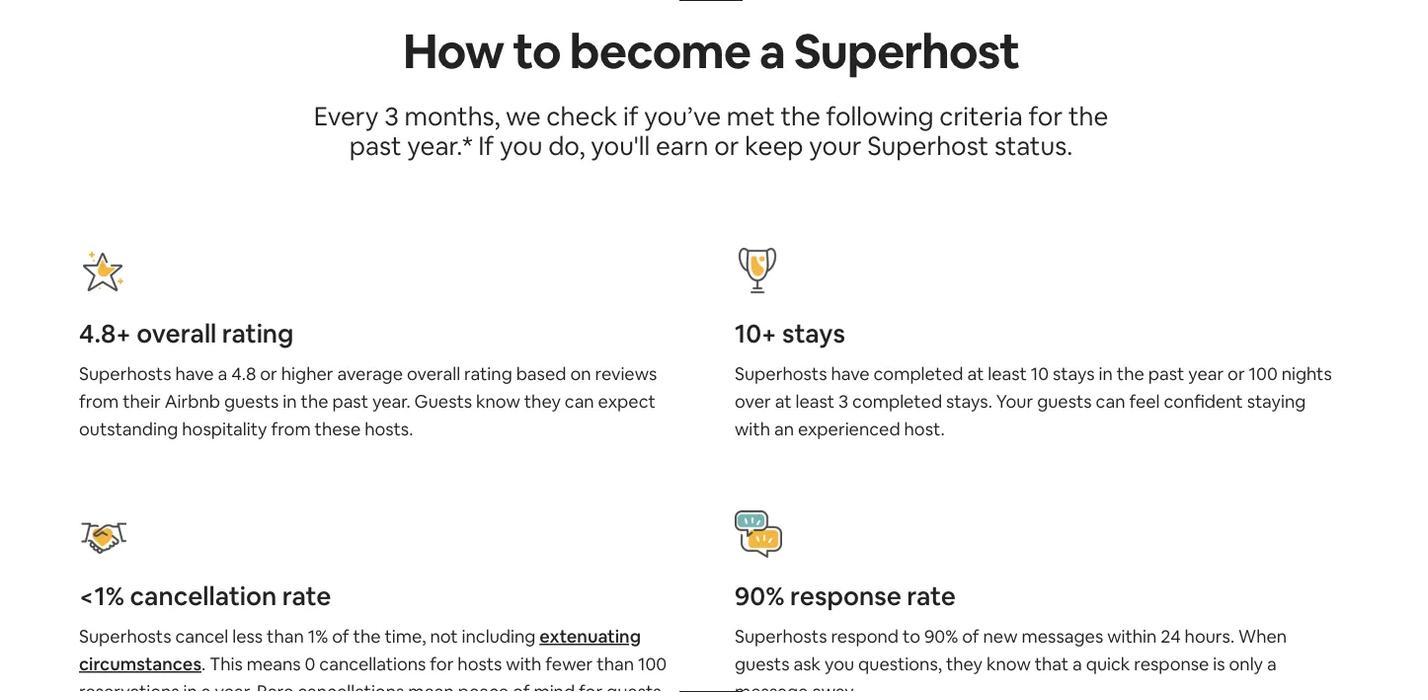 Task type: vqa. For each thing, say whether or not it's contained in the screenshot.
Superhosts respond to 90% of new messages within 24 hours. When guests ask you questions, they know that a quick response is only a message away.
yes



Task type: locate. For each thing, give the bounding box(es) containing it.
0 vertical spatial know
[[476, 390, 520, 413]]

criteria
[[940, 100, 1023, 133]]

you up the away.
[[825, 653, 855, 676]]

rate up superhosts cancel less than 1% of the time, not including
[[282, 580, 331, 613]]

average
[[337, 363, 403, 386]]

3 right every on the left of page
[[384, 100, 399, 133]]

year
[[1189, 363, 1224, 386]]

stays right 10+
[[782, 317, 845, 350]]

how to become a superhost
[[403, 20, 1020, 82]]

1 vertical spatial year.
[[215, 681, 253, 692]]

outstanding
[[79, 418, 178, 441]]

0 horizontal spatial response
[[790, 580, 902, 613]]

or right the earn
[[714, 129, 739, 162]]

at up stays.
[[968, 363, 984, 386]]

you right if
[[500, 129, 543, 162]]

past up feel
[[1149, 363, 1185, 386]]

have for overall
[[175, 363, 214, 386]]

0 vertical spatial past
[[349, 129, 402, 162]]

can
[[565, 390, 594, 413], [1096, 390, 1126, 413]]

past inside superhosts have a 4.8 or higher average overall rating based on reviews from their airbnb guests in the past year. guests know they can expect outstanding hospitality from these hosts.
[[332, 390, 368, 413]]

1 vertical spatial 90%
[[924, 625, 958, 648]]

in down higher
[[283, 390, 297, 413]]

1 horizontal spatial you
[[825, 653, 855, 676]]

for up the mean
[[430, 653, 454, 676]]

extenuating
[[540, 625, 641, 648]]

know down based
[[476, 390, 520, 413]]

have inside superhosts have a 4.8 or higher average overall rating based on reviews from their airbnb guests in the past year. guests know they can expect outstanding hospitality from these hosts.
[[175, 363, 214, 386]]

superhosts for <1%
[[79, 625, 171, 648]]

past
[[349, 129, 402, 162], [1149, 363, 1185, 386], [332, 390, 368, 413]]

0 horizontal spatial for
[[430, 653, 454, 676]]

1 horizontal spatial rating
[[464, 363, 512, 386]]

response up respond
[[790, 580, 902, 613]]

mean
[[408, 681, 454, 692]]

2 horizontal spatial of
[[962, 625, 979, 648]]

away.
[[812, 681, 857, 692]]

0 vertical spatial with
[[735, 418, 770, 441]]

3 up the experienced
[[839, 390, 849, 413]]

2 horizontal spatial in
[[1099, 363, 1113, 386]]

0 vertical spatial year.
[[372, 390, 411, 413]]

superhosts up their
[[79, 363, 171, 386]]

superhosts up circumstances
[[79, 625, 171, 648]]

in
[[1099, 363, 1113, 386], [283, 390, 297, 413], [183, 681, 197, 692]]

of left mind
[[513, 681, 530, 692]]

year.
[[372, 390, 411, 413], [215, 681, 253, 692]]

1 horizontal spatial rate
[[907, 580, 956, 613]]

90% down chat bubbles icon
[[735, 580, 785, 613]]

0 horizontal spatial 90%
[[735, 580, 785, 613]]

higher
[[281, 363, 333, 386]]

have inside the superhosts have completed at least 10 stays in the past year or 100 nights over at least 3 completed stays. your guests can feel confident staying with an experienced host.
[[831, 363, 870, 386]]

year. down this
[[215, 681, 253, 692]]

0 horizontal spatial have
[[175, 363, 214, 386]]

a left 4.8
[[218, 363, 227, 386]]

rating
[[222, 317, 294, 350], [464, 363, 512, 386]]

than
[[267, 625, 304, 648], [597, 653, 634, 676]]

from up outstanding
[[79, 390, 119, 413]]

year. inside . this means 0 cancellations for hosts with fewer than 100 reservations in a year. rare cancellations mean peace of mind for guests.
[[215, 681, 253, 692]]

cancellations down extenuating circumstances
[[298, 681, 404, 692]]

1 vertical spatial they
[[946, 653, 983, 676]]

1 vertical spatial from
[[271, 418, 311, 441]]

0 vertical spatial at
[[968, 363, 984, 386]]

year. up hosts.
[[372, 390, 411, 413]]

with down over
[[735, 418, 770, 441]]

3 inside the superhosts have completed at least 10 stays in the past year or 100 nights over at least 3 completed stays. your guests can feel confident staying with an experienced host.
[[839, 390, 849, 413]]

extenuating circumstances
[[79, 625, 641, 676]]

overall
[[137, 317, 217, 350], [407, 363, 460, 386]]

cancellations
[[319, 653, 426, 676], [298, 681, 404, 692]]

1 vertical spatial in
[[283, 390, 297, 413]]

superhost up following on the top of page
[[794, 20, 1020, 82]]

guests inside superhosts have a 4.8 or higher average overall rating based on reviews from their airbnb guests in the past year. guests know they can expect outstanding hospitality from these hosts.
[[224, 390, 279, 413]]

or right year
[[1228, 363, 1245, 386]]

guests inside superhosts respond to 90% of new messages within 24 hours. when guests ask you questions, they know that a quick response is only a message away.
[[735, 653, 790, 676]]

they down based
[[524, 390, 561, 413]]

completed
[[874, 363, 964, 386], [853, 390, 942, 413]]

you
[[500, 129, 543, 162], [825, 653, 855, 676]]

1 horizontal spatial stays
[[1053, 363, 1095, 386]]

100 inside the superhosts have completed at least 10 stays in the past year or 100 nights over at least 3 completed stays. your guests can feel confident staying with an experienced host.
[[1249, 363, 1278, 386]]

guests.
[[607, 681, 666, 692]]

2 can from the left
[[1096, 390, 1126, 413]]

superhost right your on the right of the page
[[868, 129, 989, 162]]

0 horizontal spatial year.
[[215, 681, 253, 692]]

with
[[735, 418, 770, 441], [506, 653, 542, 676]]

1 horizontal spatial for
[[579, 681, 603, 692]]

in right 10
[[1099, 363, 1113, 386]]

superhosts
[[79, 363, 171, 386], [735, 363, 827, 386], [79, 625, 171, 648], [735, 625, 827, 648]]

overall up guests
[[407, 363, 460, 386]]

0 horizontal spatial stays
[[782, 317, 845, 350]]

1 horizontal spatial of
[[513, 681, 530, 692]]

1 vertical spatial response
[[1134, 653, 1209, 676]]

stays right 10
[[1053, 363, 1095, 386]]

rate for 90% response rate
[[907, 580, 956, 613]]

1 horizontal spatial from
[[271, 418, 311, 441]]

superhosts for 4.8+
[[79, 363, 171, 386]]

3
[[384, 100, 399, 133], [839, 390, 849, 413]]

guests down 4.8
[[224, 390, 279, 413]]

0 horizontal spatial of
[[332, 625, 349, 648]]

at
[[968, 363, 984, 386], [775, 390, 792, 413]]

0 horizontal spatial rate
[[282, 580, 331, 613]]

than up the means
[[267, 625, 304, 648]]

when
[[1239, 625, 1287, 648]]

met
[[727, 100, 775, 133]]

0 horizontal spatial they
[[524, 390, 561, 413]]

least up the experienced
[[796, 390, 835, 413]]

1 horizontal spatial than
[[597, 653, 634, 676]]

0 horizontal spatial you
[[500, 129, 543, 162]]

1 vertical spatial overall
[[407, 363, 460, 386]]

response down 24
[[1134, 653, 1209, 676]]

in down cancel
[[183, 681, 197, 692]]

superhosts up ask at the bottom
[[735, 625, 827, 648]]

1 vertical spatial for
[[430, 653, 454, 676]]

0 horizontal spatial guests
[[224, 390, 279, 413]]

they right questions,
[[946, 653, 983, 676]]

superhosts inside the superhosts have completed at least 10 stays in the past year or 100 nights over at least 3 completed stays. your guests can feel confident staying with an experienced host.
[[735, 363, 827, 386]]

superhosts have a 4.8 or higher average overall rating based on reviews from their airbnb guests in the past year. guests know they can expect outstanding hospitality from these hosts.
[[79, 363, 657, 441]]

0 vertical spatial in
[[1099, 363, 1113, 386]]

trophy icon image
[[735, 248, 782, 295]]

guests
[[224, 390, 279, 413], [1037, 390, 1092, 413], [735, 653, 790, 676]]

of right 1%
[[332, 625, 349, 648]]

have
[[175, 363, 214, 386], [831, 363, 870, 386]]

at up an
[[775, 390, 792, 413]]

have up airbnb
[[175, 363, 214, 386]]

with inside . this means 0 cancellations for hosts with fewer than 100 reservations in a year. rare cancellations mean peace of mind for guests.
[[506, 653, 542, 676]]

if
[[478, 129, 494, 162]]

3 inside 'every 3 months, we check if you've met the following criteria for the past year.* if you do, you'll earn or keep your superhost status.'
[[384, 100, 399, 133]]

1 horizontal spatial have
[[831, 363, 870, 386]]

past up the these
[[332, 390, 368, 413]]

0 vertical spatial than
[[267, 625, 304, 648]]

past left year.*
[[349, 129, 402, 162]]

to inside superhosts respond to 90% of new messages within 24 hours. when guests ask you questions, they know that a quick response is only a message away.
[[903, 625, 921, 648]]

1 horizontal spatial know
[[987, 653, 1031, 676]]

peace
[[458, 681, 509, 692]]

0 horizontal spatial with
[[506, 653, 542, 676]]

or inside the superhosts have completed at least 10 stays in the past year or 100 nights over at least 3 completed stays. your guests can feel confident staying with an experienced host.
[[1228, 363, 1245, 386]]

superhosts inside superhosts have a 4.8 or higher average overall rating based on reviews from their airbnb guests in the past year. guests know they can expect outstanding hospitality from these hosts.
[[79, 363, 171, 386]]

you inside superhosts respond to 90% of new messages within 24 hours. when guests ask you questions, they know that a quick response is only a message away.
[[825, 653, 855, 676]]

guests down 10
[[1037, 390, 1092, 413]]

overall up airbnb
[[137, 317, 217, 350]]

4.8+ overall rating
[[79, 317, 294, 350]]

1 horizontal spatial they
[[946, 653, 983, 676]]

host.
[[904, 418, 945, 441]]

1 vertical spatial rating
[[464, 363, 512, 386]]

to up we
[[513, 20, 561, 82]]

90%
[[735, 580, 785, 613], [924, 625, 958, 648]]

of inside superhosts respond to 90% of new messages within 24 hours. when guests ask you questions, they know that a quick response is only a message away.
[[962, 625, 979, 648]]

0 horizontal spatial in
[[183, 681, 197, 692]]

1 horizontal spatial can
[[1096, 390, 1126, 413]]

0 vertical spatial from
[[79, 390, 119, 413]]

1 horizontal spatial or
[[714, 129, 739, 162]]

to up questions,
[[903, 625, 921, 648]]

1 horizontal spatial year.
[[372, 390, 411, 413]]

0 horizontal spatial 100
[[638, 653, 667, 676]]

2 vertical spatial past
[[332, 390, 368, 413]]

that
[[1035, 653, 1069, 676]]

1 horizontal spatial with
[[735, 418, 770, 441]]

of inside . this means 0 cancellations for hosts with fewer than 100 reservations in a year. rare cancellations mean peace of mind for guests.
[[513, 681, 530, 692]]

rating up guests
[[464, 363, 512, 386]]

1 horizontal spatial 100
[[1249, 363, 1278, 386]]

0 vertical spatial for
[[1029, 100, 1063, 133]]

a down . at the bottom of the page
[[201, 681, 211, 692]]

with down the including
[[506, 653, 542, 676]]

2 have from the left
[[831, 363, 870, 386]]

cancellation
[[130, 580, 277, 613]]

90% up questions,
[[924, 625, 958, 648]]

rate up questions,
[[907, 580, 956, 613]]

have up the experienced
[[831, 363, 870, 386]]

0 vertical spatial overall
[[137, 317, 217, 350]]

1 have from the left
[[175, 363, 214, 386]]

1 vertical spatial than
[[597, 653, 634, 676]]

you inside 'every 3 months, we check if you've met the following criteria for the past year.* if you do, you'll earn or keep your superhost status.'
[[500, 129, 543, 162]]

hospitality
[[182, 418, 267, 441]]

100 up guests. on the bottom of page
[[638, 653, 667, 676]]

or inside superhosts have a 4.8 or higher average overall rating based on reviews from their airbnb guests in the past year. guests know they can expect outstanding hospitality from these hosts.
[[260, 363, 277, 386]]

rate
[[282, 580, 331, 613], [907, 580, 956, 613]]

2 horizontal spatial or
[[1228, 363, 1245, 386]]

0 horizontal spatial know
[[476, 390, 520, 413]]

1 horizontal spatial overall
[[407, 363, 460, 386]]

from left the these
[[271, 418, 311, 441]]

of left new
[[962, 625, 979, 648]]

in inside the superhosts have completed at least 10 stays in the past year or 100 nights over at least 3 completed stays. your guests can feel confident staying with an experienced host.
[[1099, 363, 1113, 386]]

1 vertical spatial know
[[987, 653, 1031, 676]]

experienced
[[798, 418, 900, 441]]

1 vertical spatial with
[[506, 653, 542, 676]]

a inside superhosts have a 4.8 or higher average overall rating based on reviews from their airbnb guests in the past year. guests know they can expect outstanding hospitality from these hosts.
[[218, 363, 227, 386]]

or right 4.8
[[260, 363, 277, 386]]

2 horizontal spatial guests
[[1037, 390, 1092, 413]]

than inside . this means 0 cancellations for hosts with fewer than 100 reservations in a year. rare cancellations mean peace of mind for guests.
[[597, 653, 634, 676]]

rate for <1% cancellation rate
[[282, 580, 331, 613]]

0 vertical spatial rating
[[222, 317, 294, 350]]

1 horizontal spatial 90%
[[924, 625, 958, 648]]

0 vertical spatial 3
[[384, 100, 399, 133]]

response
[[790, 580, 902, 613], [1134, 653, 1209, 676]]

with inside the superhosts have completed at least 10 stays in the past year or 100 nights over at least 3 completed stays. your guests can feel confident staying with an experienced host.
[[735, 418, 770, 441]]

stays
[[782, 317, 845, 350], [1053, 363, 1095, 386]]

stays inside the superhosts have completed at least 10 stays in the past year or 100 nights over at least 3 completed stays. your guests can feel confident staying with an experienced host.
[[1053, 363, 1095, 386]]

0 horizontal spatial or
[[260, 363, 277, 386]]

of
[[332, 625, 349, 648], [962, 625, 979, 648], [513, 681, 530, 692]]

you'll
[[591, 129, 650, 162]]

0 vertical spatial you
[[500, 129, 543, 162]]

superhosts inside superhosts respond to 90% of new messages within 24 hours. when guests ask you questions, they know that a quick response is only a message away.
[[735, 625, 827, 648]]

can left feel
[[1096, 390, 1126, 413]]

can down on
[[565, 390, 594, 413]]

for down fewer
[[579, 681, 603, 692]]

1 vertical spatial to
[[903, 625, 921, 648]]

2 vertical spatial in
[[183, 681, 197, 692]]

rating up 4.8
[[222, 317, 294, 350]]

100 up staying on the bottom
[[1249, 363, 1278, 386]]

1 horizontal spatial guests
[[735, 653, 790, 676]]

1 horizontal spatial response
[[1134, 653, 1209, 676]]

1 vertical spatial stays
[[1053, 363, 1095, 386]]

guests up message
[[735, 653, 790, 676]]

2 rate from the left
[[907, 580, 956, 613]]

0 horizontal spatial 3
[[384, 100, 399, 133]]

90% inside superhosts respond to 90% of new messages within 24 hours. when guests ask you questions, they know that a quick response is only a message away.
[[924, 625, 958, 648]]

1 horizontal spatial in
[[283, 390, 297, 413]]

0 vertical spatial least
[[988, 363, 1027, 386]]

0 vertical spatial superhost
[[794, 20, 1020, 82]]

1 rate from the left
[[282, 580, 331, 613]]

circumstances
[[79, 653, 202, 676]]

0 horizontal spatial to
[[513, 20, 561, 82]]

1 vertical spatial past
[[1149, 363, 1185, 386]]

superhosts up over
[[735, 363, 827, 386]]

they inside superhosts have a 4.8 or higher average overall rating based on reviews from their airbnb guests in the past year. guests know they can expect outstanding hospitality from these hosts.
[[524, 390, 561, 413]]

2 vertical spatial for
[[579, 681, 603, 692]]

0 vertical spatial 100
[[1249, 363, 1278, 386]]

1 vertical spatial 3
[[839, 390, 849, 413]]

2 horizontal spatial for
[[1029, 100, 1063, 133]]

hosts.
[[365, 418, 413, 441]]

100
[[1249, 363, 1278, 386], [638, 653, 667, 676]]

1 vertical spatial superhost
[[868, 129, 989, 162]]

know down new
[[987, 653, 1031, 676]]

1 vertical spatial least
[[796, 390, 835, 413]]

cancellations down time,
[[319, 653, 426, 676]]

we
[[506, 100, 541, 133]]

24
[[1161, 625, 1181, 648]]

fewer
[[546, 653, 593, 676]]

for right the criteria
[[1029, 100, 1063, 133]]

least
[[988, 363, 1027, 386], [796, 390, 835, 413]]

they
[[524, 390, 561, 413], [946, 653, 983, 676]]

than up guests. on the bottom of page
[[597, 653, 634, 676]]

1 vertical spatial you
[[825, 653, 855, 676]]

1 can from the left
[[565, 390, 594, 413]]

year. inside superhosts have a 4.8 or higher average overall rating based on reviews from their airbnb guests in the past year. guests know they can expect outstanding hospitality from these hosts.
[[372, 390, 411, 413]]

1 vertical spatial 100
[[638, 653, 667, 676]]

least up your
[[988, 363, 1027, 386]]

1 vertical spatial at
[[775, 390, 792, 413]]

1 horizontal spatial to
[[903, 625, 921, 648]]

from
[[79, 390, 119, 413], [271, 418, 311, 441]]

or
[[714, 129, 739, 162], [260, 363, 277, 386], [1228, 363, 1245, 386]]

4.8
[[231, 363, 256, 386]]

these
[[315, 418, 361, 441]]

0 horizontal spatial can
[[565, 390, 594, 413]]

superhost
[[794, 20, 1020, 82], [868, 129, 989, 162]]

following
[[826, 100, 934, 133]]

0 horizontal spatial than
[[267, 625, 304, 648]]

or inside 'every 3 months, we check if you've met the following criteria for the past year.* if you do, you'll earn or keep your superhost status.'
[[714, 129, 739, 162]]

0 horizontal spatial overall
[[137, 317, 217, 350]]



Task type: describe. For each thing, give the bounding box(es) containing it.
past inside 'every 3 months, we check if you've met the following criteria for the past year.* if you do, you'll earn or keep your superhost status.'
[[349, 129, 402, 162]]

. this means 0 cancellations for hosts with fewer than 100 reservations in a year. rare cancellations mean peace of mind for guests.
[[79, 653, 667, 692]]

status.
[[995, 129, 1073, 162]]

a right only
[[1267, 653, 1277, 676]]

months,
[[404, 100, 500, 133]]

staying
[[1247, 390, 1306, 413]]

questions,
[[858, 653, 942, 676]]

become
[[570, 20, 751, 82]]

superhosts for 90%
[[735, 625, 827, 648]]

they inside superhosts respond to 90% of new messages within 24 hours. when guests ask you questions, they know that a quick response is only a message away.
[[946, 653, 983, 676]]

1 horizontal spatial at
[[968, 363, 984, 386]]

100 inside . this means 0 cancellations for hosts with fewer than 100 reservations in a year. rare cancellations mean peace of mind for guests.
[[638, 653, 667, 676]]

do,
[[548, 129, 585, 162]]

rating inside superhosts have a 4.8 or higher average overall rating based on reviews from their airbnb guests in the past year. guests know they can expect outstanding hospitality from these hosts.
[[464, 363, 512, 386]]

90% response rate
[[735, 580, 956, 613]]

extenuating circumstances link
[[79, 625, 641, 676]]

keep
[[745, 129, 804, 162]]

10
[[1031, 363, 1049, 386]]

can inside the superhosts have completed at least 10 stays in the past year or 100 nights over at least 3 completed stays. your guests can feel confident staying with an experienced host.
[[1096, 390, 1126, 413]]

mind
[[534, 681, 575, 692]]

0 vertical spatial stays
[[782, 317, 845, 350]]

guests
[[414, 390, 472, 413]]

0 horizontal spatial from
[[79, 390, 119, 413]]

new
[[983, 625, 1018, 648]]

10+
[[735, 317, 777, 350]]

star icon image
[[79, 248, 126, 295]]

year.*
[[407, 129, 473, 162]]

expect
[[598, 390, 656, 413]]

4.8+
[[79, 317, 131, 350]]

have for stays
[[831, 363, 870, 386]]

reservations
[[79, 681, 179, 692]]

know inside superhosts have a 4.8 or higher average overall rating based on reviews from their airbnb guests in the past year. guests know they can expect outstanding hospitality from these hosts.
[[476, 390, 520, 413]]

quick
[[1086, 653, 1130, 676]]

in inside . this means 0 cancellations for hosts with fewer than 100 reservations in a year. rare cancellations mean peace of mind for guests.
[[183, 681, 197, 692]]

superhosts have completed at least 10 stays in the past year or 100 nights over at least 3 completed stays. your guests can feel confident staying with an experienced host.
[[735, 363, 1332, 441]]

0 horizontal spatial least
[[796, 390, 835, 413]]

an
[[774, 418, 794, 441]]

1 vertical spatial cancellations
[[298, 681, 404, 692]]

time,
[[385, 625, 426, 648]]

superhosts respond to 90% of new messages within 24 hours. when guests ask you questions, they know that a quick response is only a message away.
[[735, 625, 1287, 692]]

earn
[[656, 129, 709, 162]]

1%
[[308, 625, 328, 648]]

not
[[430, 625, 458, 648]]

0
[[305, 653, 316, 676]]

cancel
[[175, 625, 228, 648]]

how
[[403, 20, 504, 82]]

hours.
[[1185, 625, 1235, 648]]

past inside the superhosts have completed at least 10 stays in the past year or 100 nights over at least 3 completed stays. your guests can feel confident staying with an experienced host.
[[1149, 363, 1185, 386]]

based
[[516, 363, 567, 386]]

is
[[1213, 653, 1225, 676]]

1 horizontal spatial least
[[988, 363, 1027, 386]]

respond
[[831, 625, 899, 648]]

rare
[[257, 681, 294, 692]]

ask
[[794, 653, 821, 676]]

superhosts for 10+
[[735, 363, 827, 386]]

hosts
[[458, 653, 502, 676]]

response inside superhosts respond to 90% of new messages within 24 hours. when guests ask you questions, they know that a quick response is only a message away.
[[1134, 653, 1209, 676]]

for inside 'every 3 months, we check if you've met the following criteria for the past year.* if you do, you'll earn or keep your superhost status.'
[[1029, 100, 1063, 133]]

messages
[[1022, 625, 1104, 648]]

a inside . this means 0 cancellations for hosts with fewer than 100 reservations in a year. rare cancellations mean peace of mind for guests.
[[201, 681, 211, 692]]

stays.
[[946, 390, 993, 413]]

the inside superhosts have a 4.8 or higher average overall rating based on reviews from their airbnb guests in the past year. guests know they can expect outstanding hospitality from these hosts.
[[301, 390, 328, 413]]

0 vertical spatial cancellations
[[319, 653, 426, 676]]

superhosts cancel less than 1% of the time, not including
[[79, 625, 540, 648]]

.
[[202, 653, 206, 676]]

0 vertical spatial completed
[[874, 363, 964, 386]]

their
[[123, 390, 161, 413]]

feel
[[1129, 390, 1160, 413]]

within
[[1107, 625, 1157, 648]]

0 vertical spatial response
[[790, 580, 902, 613]]

over
[[735, 390, 771, 413]]

you've
[[644, 100, 721, 133]]

overall inside superhosts have a 4.8 or higher average overall rating based on reviews from their airbnb guests in the past year. guests know they can expect outstanding hospitality from these hosts.
[[407, 363, 460, 386]]

can inside superhosts have a 4.8 or higher average overall rating based on reviews from their airbnb guests in the past year. guests know they can expect outstanding hospitality from these hosts.
[[565, 390, 594, 413]]

nights
[[1282, 363, 1332, 386]]

less
[[232, 625, 263, 648]]

only
[[1229, 653, 1263, 676]]

the inside the superhosts have completed at least 10 stays in the past year or 100 nights over at least 3 completed stays. your guests can feel confident staying with an experienced host.
[[1117, 363, 1145, 386]]

a up met
[[760, 20, 785, 82]]

1 vertical spatial completed
[[853, 390, 942, 413]]

your
[[996, 390, 1033, 413]]

10+ stays
[[735, 317, 845, 350]]

confident
[[1164, 390, 1243, 413]]

a right that in the right bottom of the page
[[1073, 653, 1082, 676]]

including
[[462, 625, 536, 648]]

check
[[547, 100, 618, 133]]

if
[[623, 100, 639, 133]]

your
[[809, 129, 862, 162]]

0 horizontal spatial at
[[775, 390, 792, 413]]

means
[[247, 653, 301, 676]]

handshake icon image
[[79, 511, 126, 558]]

every
[[314, 100, 379, 133]]

<1%
[[79, 580, 124, 613]]

message
[[735, 681, 808, 692]]

superhost inside 'every 3 months, we check if you've met the following criteria for the past year.* if you do, you'll earn or keep your superhost status.'
[[868, 129, 989, 162]]

chat bubbles icon image
[[735, 511, 782, 558]]

on
[[570, 363, 591, 386]]

every 3 months, we check if you've met the following criteria for the past year.* if you do, you'll earn or keep your superhost status.
[[314, 100, 1109, 162]]

this
[[210, 653, 243, 676]]

guests inside the superhosts have completed at least 10 stays in the past year or 100 nights over at least 3 completed stays. your guests can feel confident staying with an experienced host.
[[1037, 390, 1092, 413]]

<1% cancellation rate
[[79, 580, 331, 613]]

0 vertical spatial 90%
[[735, 580, 785, 613]]

reviews
[[595, 363, 657, 386]]

0 horizontal spatial rating
[[222, 317, 294, 350]]

know inside superhosts respond to 90% of new messages within 24 hours. when guests ask you questions, they know that a quick response is only a message away.
[[987, 653, 1031, 676]]

airbnb
[[165, 390, 220, 413]]

in inside superhosts have a 4.8 or higher average overall rating based on reviews from their airbnb guests in the past year. guests know they can expect outstanding hospitality from these hosts.
[[283, 390, 297, 413]]



